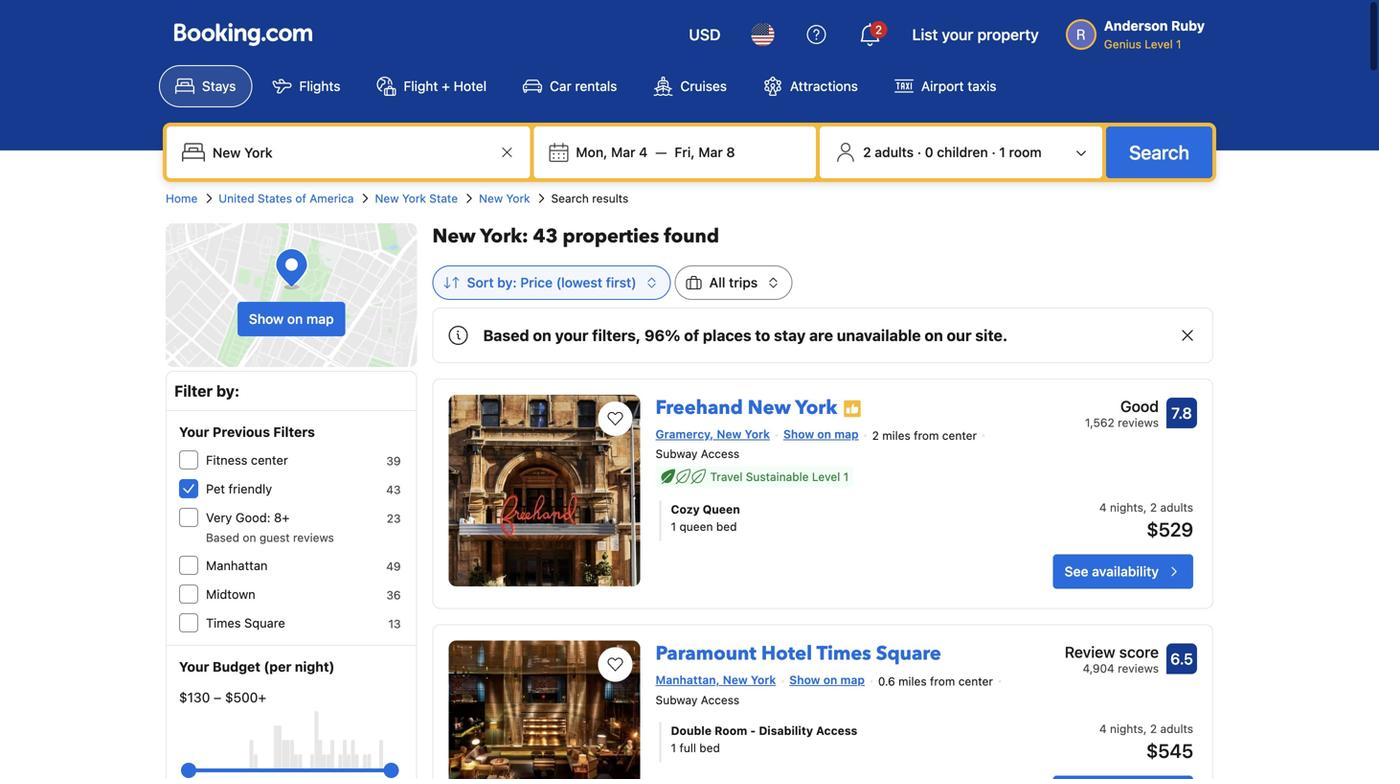 Task type: describe. For each thing, give the bounding box(es) containing it.
found
[[664, 223, 720, 250]]

show inside button
[[249, 311, 284, 327]]

search button
[[1107, 126, 1213, 178]]

car rentals link
[[507, 65, 634, 107]]

1 mar from the left
[[611, 144, 636, 160]]

your account menu anderson ruby genius level 1 element
[[1066, 9, 1213, 53]]

are
[[810, 326, 834, 344]]

all trips
[[710, 275, 758, 290]]

0 horizontal spatial your
[[555, 326, 589, 344]]

manhattan
[[206, 558, 268, 573]]

2 inside 4 nights , 2 adults $545
[[1151, 722, 1158, 735]]

all
[[710, 275, 726, 290]]

price
[[521, 275, 553, 290]]

review score element
[[1065, 641, 1160, 664]]

queen
[[703, 503, 740, 516]]

1 inside the double room - disability access 1 full bed
[[671, 741, 677, 755]]

disability
[[759, 724, 814, 737]]

airport taxis link
[[879, 65, 1013, 107]]

room
[[1010, 144, 1042, 160]]

4,904
[[1083, 662, 1115, 675]]

york:
[[480, 223, 529, 250]]

home
[[166, 192, 198, 205]]

1 inside dropdown button
[[1000, 144, 1006, 160]]

good
[[1121, 397, 1160, 415]]

cozy queen link
[[671, 501, 995, 518]]

double room - disability access link
[[671, 722, 995, 739]]

manhattan, new york
[[656, 673, 776, 687]]

49
[[386, 560, 401, 573]]

access for $529
[[701, 447, 740, 461]]

mon, mar 4 — fri, mar 8
[[576, 144, 735, 160]]

show on map button
[[237, 302, 346, 336]]

car
[[550, 78, 572, 94]]

43 inside search results updated. new york: 43 properties found. applied filters: pet friendly, guests' favorite area, adapted bath. element
[[533, 223, 558, 250]]

by: for sort
[[498, 275, 517, 290]]

usd button
[[678, 11, 733, 57]]

pet
[[206, 482, 225, 496]]

$500+
[[225, 689, 266, 705]]

show on map for $529
[[784, 427, 859, 441]]

1 · from the left
[[918, 144, 922, 160]]

2 inside 4 nights , 2 adults $529
[[1151, 501, 1158, 514]]

hotel inside flight + hotel link
[[454, 78, 487, 94]]

sustainable
[[746, 470, 809, 484]]

united states of america link
[[219, 190, 354, 207]]

york inside the new york state link
[[402, 192, 426, 205]]

search for search
[[1130, 141, 1190, 163]]

manhattan,
[[656, 673, 720, 687]]

this property is part of our preferred partner program. it's committed to providing excellent service and good value. it'll pay us a higher commission if you make a booking. image
[[844, 399, 863, 418]]

fitness
[[206, 453, 248, 467]]

good element
[[1086, 395, 1160, 418]]

home link
[[166, 190, 198, 207]]

unavailable
[[837, 326, 921, 344]]

from for $529
[[914, 429, 940, 442]]

, for $529
[[1144, 501, 1147, 514]]

double room - disability access 1 full bed
[[671, 724, 858, 755]]

paramount hotel times square link
[[656, 633, 942, 667]]

airport taxis
[[922, 78, 997, 94]]

2 for 2 adults · 0 children · 1 room
[[864, 144, 872, 160]]

new inside search results updated. new york: 43 properties found. applied filters: pet friendly, guests' favorite area, adapted bath. element
[[433, 223, 476, 250]]

scored 6.5 element
[[1167, 644, 1198, 674]]

flights
[[299, 78, 341, 94]]

property
[[978, 25, 1040, 44]]

39
[[387, 454, 401, 468]]

your for your previous filters
[[179, 424, 209, 440]]

list your property link
[[901, 11, 1051, 57]]

list your property
[[913, 25, 1040, 44]]

Where are you going? field
[[205, 135, 496, 170]]

new inside the new york state link
[[375, 192, 399, 205]]

york for freehand new york
[[796, 395, 838, 421]]

1 horizontal spatial times
[[817, 641, 872, 667]]

based for based on guest reviews
[[206, 531, 240, 544]]

search results updated. new york: 43 properties found. applied filters: pet friendly, guests' favorite area, adapted bath. element
[[433, 223, 1214, 250]]

1 vertical spatial of
[[684, 326, 700, 344]]

friendly
[[229, 482, 272, 496]]

8
[[727, 144, 735, 160]]

0 vertical spatial 4
[[639, 144, 648, 160]]

review score 4,904 reviews
[[1065, 643, 1160, 675]]

show for $545
[[790, 673, 821, 687]]

4 for $545
[[1100, 722, 1107, 735]]

united states of america
[[219, 192, 354, 205]]

1,562
[[1086, 416, 1115, 429]]

times square
[[206, 616, 285, 630]]

queen
[[680, 520, 713, 533]]

genius
[[1105, 37, 1142, 51]]

nights for $545
[[1111, 722, 1144, 735]]

map inside button
[[307, 311, 334, 327]]

your budget (per night)
[[179, 659, 335, 675]]

sort
[[467, 275, 494, 290]]

0 vertical spatial of
[[296, 192, 306, 205]]

search for search results
[[552, 192, 589, 205]]

access for $545
[[701, 693, 740, 707]]

first)
[[606, 275, 637, 290]]

york for gramercy, new york
[[745, 427, 770, 441]]

york for manhattan, new york
[[751, 673, 776, 687]]

2 · from the left
[[992, 144, 996, 160]]

this property is part of our preferred partner program. it's committed to providing excellent service and good value. it'll pay us a higher commission if you make a booking. image
[[844, 399, 863, 418]]

13
[[389, 617, 401, 631]]

reviews inside good 1,562 reviews
[[1118, 416, 1160, 429]]

your for your budget (per night)
[[179, 659, 209, 675]]

new inside freehand new york link
[[748, 395, 791, 421]]

america
[[310, 192, 354, 205]]

flight + hotel link
[[361, 65, 503, 107]]

stay
[[774, 326, 806, 344]]

miles for $529
[[883, 429, 911, 442]]

our
[[947, 326, 972, 344]]

see availability link
[[1054, 555, 1194, 589]]

$130
[[179, 689, 210, 705]]

cruises link
[[638, 65, 744, 107]]

$545
[[1147, 739, 1194, 762]]

8+
[[274, 510, 290, 525]]

list
[[913, 25, 938, 44]]

full
[[680, 741, 697, 755]]

paramount hotel times square
[[656, 641, 942, 667]]

properties
[[563, 223, 660, 250]]

very good: 8+
[[206, 510, 290, 525]]

sort by: price (lowest first)
[[467, 275, 637, 290]]

2 for 2
[[876, 23, 883, 36]]



Task type: vqa. For each thing, say whether or not it's contained in the screenshot.


Task type: locate. For each thing, give the bounding box(es) containing it.
0 vertical spatial subway
[[656, 447, 698, 461]]

new up york:
[[479, 192, 503, 205]]

level
[[1145, 37, 1174, 51], [812, 470, 841, 484]]

new down paramount
[[723, 673, 748, 687]]

your left filters,
[[555, 326, 589, 344]]

0 horizontal spatial level
[[812, 470, 841, 484]]

attractions link
[[747, 65, 875, 107]]

1 vertical spatial bed
[[700, 741, 721, 755]]

1 , from the top
[[1144, 501, 1147, 514]]

1 your from the top
[[179, 424, 209, 440]]

$529
[[1147, 518, 1194, 541]]

based
[[483, 326, 530, 344], [206, 531, 240, 544]]

1 horizontal spatial based
[[483, 326, 530, 344]]

1 down ruby
[[1177, 37, 1182, 51]]

0 horizontal spatial based
[[206, 531, 240, 544]]

adults up the $529 on the right bottom
[[1161, 501, 1194, 514]]

your right list
[[942, 25, 974, 44]]

0 vertical spatial bed
[[717, 520, 737, 533]]

new down "state"
[[433, 223, 476, 250]]

paramount
[[656, 641, 757, 667]]

mon, mar 4 button
[[569, 135, 656, 170]]

1 nights from the top
[[1111, 501, 1144, 514]]

mar
[[611, 144, 636, 160], [699, 144, 723, 160]]

new inside the new york link
[[479, 192, 503, 205]]

your up $130
[[179, 659, 209, 675]]

1 vertical spatial 4
[[1100, 501, 1107, 514]]

york inside freehand new york link
[[796, 395, 838, 421]]

1 vertical spatial your
[[555, 326, 589, 344]]

state
[[430, 192, 458, 205]]

anderson
[[1105, 18, 1169, 34]]

times down midtown
[[206, 616, 241, 630]]

1 horizontal spatial 43
[[533, 223, 558, 250]]

subway inside 2 miles from center subway access
[[656, 447, 698, 461]]

new york: 43 properties found
[[433, 223, 720, 250]]

show on map for $545
[[790, 673, 865, 687]]

2 for 2 miles from center subway access
[[873, 429, 880, 442]]

adults for $529
[[1161, 501, 1194, 514]]

1 horizontal spatial of
[[684, 326, 700, 344]]

1 vertical spatial reviews
[[293, 531, 334, 544]]

from inside 2 miles from center subway access
[[914, 429, 940, 442]]

budget
[[213, 659, 261, 675]]

midtown
[[206, 587, 256, 601]]

1 vertical spatial search
[[552, 192, 589, 205]]

of
[[296, 192, 306, 205], [684, 326, 700, 344]]

2 vertical spatial map
[[841, 673, 865, 687]]

2 up cozy queen link on the bottom of the page
[[873, 429, 880, 442]]

0 vertical spatial show on map
[[249, 311, 334, 327]]

mar left 8
[[699, 144, 723, 160]]

reviews for review
[[1118, 662, 1160, 675]]

very
[[206, 510, 232, 525]]

of right 96%
[[684, 326, 700, 344]]

0 horizontal spatial of
[[296, 192, 306, 205]]

0 vertical spatial search
[[1130, 141, 1190, 163]]

access down manhattan, new york
[[701, 693, 740, 707]]

4 left —
[[639, 144, 648, 160]]

subway
[[656, 447, 698, 461], [656, 693, 698, 707]]

subway for $529
[[656, 447, 698, 461]]

2 left '0'
[[864, 144, 872, 160]]

1 inside cozy queen 1 queen bed
[[671, 520, 677, 533]]

nights up availability
[[1111, 501, 1144, 514]]

,
[[1144, 501, 1147, 514], [1144, 722, 1147, 735]]

your down filter
[[179, 424, 209, 440]]

york down paramount hotel times square
[[751, 673, 776, 687]]

results
[[592, 192, 629, 205]]

1 left full
[[671, 741, 677, 755]]

center for $529
[[943, 429, 977, 442]]

adults inside 4 nights , 2 adults $545
[[1161, 722, 1194, 735]]

review
[[1065, 643, 1116, 661]]

good 1,562 reviews
[[1086, 397, 1160, 429]]

4
[[639, 144, 648, 160], [1100, 501, 1107, 514], [1100, 722, 1107, 735]]

reviews for based
[[293, 531, 334, 544]]

filters
[[273, 424, 315, 440]]

york left this property is part of our preferred partner program. it's committed to providing excellent service and good value. it'll pay us a higher commission if you make a booking. image
[[796, 395, 838, 421]]

adults up $545
[[1161, 722, 1194, 735]]

york up york:
[[506, 192, 530, 205]]

0 vertical spatial times
[[206, 616, 241, 630]]

1 vertical spatial center
[[251, 453, 288, 467]]

0 vertical spatial nights
[[1111, 501, 1144, 514]]

your previous filters
[[179, 424, 315, 440]]

43 down 39
[[386, 483, 401, 496]]

0 vertical spatial center
[[943, 429, 977, 442]]

bed inside the double room - disability access 1 full bed
[[700, 741, 721, 755]]

freehand new york
[[656, 395, 838, 421]]

1 vertical spatial show on map
[[784, 427, 859, 441]]

(lowest
[[556, 275, 603, 290]]

subway inside 0.6 miles from center subway access
[[656, 693, 698, 707]]

2 subway from the top
[[656, 693, 698, 707]]

children
[[937, 144, 989, 160]]

ruby
[[1172, 18, 1205, 34]]

access inside 2 miles from center subway access
[[701, 447, 740, 461]]

freehand new york image
[[449, 395, 641, 586]]

nights inside 4 nights , 2 adults $529
[[1111, 501, 1144, 514]]

adults inside 2 adults · 0 children · 1 room dropdown button
[[875, 144, 914, 160]]

2 vertical spatial show on map
[[790, 673, 865, 687]]

scored 7.8 element
[[1167, 398, 1198, 428]]

, for $545
[[1144, 722, 1147, 735]]

2 inside dropdown button
[[864, 144, 872, 160]]

0.6 miles from center subway access
[[656, 675, 994, 707]]

center inside 2 miles from center subway access
[[943, 429, 977, 442]]

based down the sort
[[483, 326, 530, 344]]

new york
[[479, 192, 530, 205]]

—
[[656, 144, 667, 160]]

reviews down good
[[1118, 416, 1160, 429]]

0 vertical spatial access
[[701, 447, 740, 461]]

to
[[756, 326, 771, 344]]

1 vertical spatial ,
[[1144, 722, 1147, 735]]

1 horizontal spatial search
[[1130, 141, 1190, 163]]

map for $545
[[841, 673, 865, 687]]

show for $529
[[784, 427, 815, 441]]

nights for $529
[[1111, 501, 1144, 514]]

, up the $529 on the right bottom
[[1144, 501, 1147, 514]]

paramount hotel times square image
[[449, 641, 641, 779]]

new down freehand new york
[[717, 427, 742, 441]]

hotel inside paramount hotel times square link
[[762, 641, 813, 667]]

2 , from the top
[[1144, 722, 1147, 735]]

previous
[[213, 424, 270, 440]]

mon,
[[576, 144, 608, 160]]

0 vertical spatial 43
[[533, 223, 558, 250]]

1 subway from the top
[[656, 447, 698, 461]]

· left '0'
[[918, 144, 922, 160]]

1 up cozy queen link on the bottom of the page
[[844, 470, 849, 484]]

gramercy,
[[656, 427, 714, 441]]

places
[[703, 326, 752, 344]]

1 vertical spatial times
[[817, 641, 872, 667]]

from inside 0.6 miles from center subway access
[[931, 675, 956, 688]]

4 up see availability
[[1100, 501, 1107, 514]]

4 nights , 2 adults $529
[[1100, 501, 1194, 541]]

0 horizontal spatial search
[[552, 192, 589, 205]]

1 horizontal spatial mar
[[699, 144, 723, 160]]

0.6
[[879, 675, 896, 688]]

subway for $545
[[656, 693, 698, 707]]

travel sustainable level 1
[[711, 470, 849, 484]]

nights inside 4 nights , 2 adults $545
[[1111, 722, 1144, 735]]

0 vertical spatial map
[[307, 311, 334, 327]]

by: right filter
[[217, 382, 240, 400]]

0 vertical spatial adults
[[875, 144, 914, 160]]

usd
[[689, 25, 721, 44]]

level down the anderson
[[1145, 37, 1174, 51]]

adults for $545
[[1161, 722, 1194, 735]]

0 vertical spatial by:
[[498, 275, 517, 290]]

0 horizontal spatial 43
[[386, 483, 401, 496]]

by: right the sort
[[498, 275, 517, 290]]

group
[[189, 755, 392, 779]]

1 vertical spatial based
[[206, 531, 240, 544]]

1 vertical spatial show
[[784, 427, 815, 441]]

new york state
[[375, 192, 458, 205]]

hotel right +
[[454, 78, 487, 94]]

miles for $545
[[899, 675, 927, 688]]

reviews
[[1118, 416, 1160, 429], [293, 531, 334, 544], [1118, 662, 1160, 675]]

cozy
[[671, 503, 700, 516]]

score
[[1120, 643, 1160, 661]]

based on your filters, 96% of places to stay are unavailable on our site.
[[483, 326, 1008, 344]]

new
[[375, 192, 399, 205], [479, 192, 503, 205], [433, 223, 476, 250], [748, 395, 791, 421], [717, 427, 742, 441], [723, 673, 748, 687]]

2 vertical spatial 4
[[1100, 722, 1107, 735]]

see availability
[[1065, 564, 1160, 579]]

search inside search button
[[1130, 141, 1190, 163]]

of right states
[[296, 192, 306, 205]]

york inside the new york link
[[506, 192, 530, 205]]

based down very
[[206, 531, 240, 544]]

center inside 0.6 miles from center subway access
[[959, 675, 994, 688]]

0 horizontal spatial ·
[[918, 144, 922, 160]]

96%
[[645, 326, 681, 344]]

flights link
[[256, 65, 357, 107]]

miles inside 2 miles from center subway access
[[883, 429, 911, 442]]

1 left room
[[1000, 144, 1006, 160]]

–
[[214, 689, 221, 705]]

square up your budget (per night)
[[244, 616, 285, 630]]

4 down 4,904
[[1100, 722, 1107, 735]]

1 vertical spatial adults
[[1161, 501, 1194, 514]]

0 vertical spatial your
[[179, 424, 209, 440]]

4 for $529
[[1100, 501, 1107, 514]]

2 vertical spatial show
[[790, 673, 821, 687]]

43 right york:
[[533, 223, 558, 250]]

1 horizontal spatial your
[[942, 25, 974, 44]]

1 vertical spatial level
[[812, 470, 841, 484]]

access down gramercy, new york
[[701, 447, 740, 461]]

2 vertical spatial reviews
[[1118, 662, 1160, 675]]

0 horizontal spatial square
[[244, 616, 285, 630]]

map for $529
[[835, 427, 859, 441]]

booking.com image
[[174, 23, 312, 46]]

4 inside 4 nights , 2 adults $529
[[1100, 501, 1107, 514]]

york left "state"
[[402, 192, 426, 205]]

, up $545
[[1144, 722, 1147, 735]]

adults left '0'
[[875, 144, 914, 160]]

1 horizontal spatial by:
[[498, 275, 517, 290]]

based on guest reviews
[[206, 531, 334, 544]]

reviews down score
[[1118, 662, 1160, 675]]

anderson ruby genius level 1
[[1105, 18, 1205, 51]]

1 inside the anderson ruby genius level 1
[[1177, 37, 1182, 51]]

from for $545
[[931, 675, 956, 688]]

0 vertical spatial reviews
[[1118, 416, 1160, 429]]

(per
[[264, 659, 292, 675]]

subway down manhattan,
[[656, 693, 698, 707]]

1 vertical spatial access
[[701, 693, 740, 707]]

0 horizontal spatial times
[[206, 616, 241, 630]]

2 your from the top
[[179, 659, 209, 675]]

miles inside 0.6 miles from center subway access
[[899, 675, 927, 688]]

43
[[533, 223, 558, 250], [386, 483, 401, 496]]

4 nights , 2 adults $545
[[1100, 722, 1194, 762]]

0 horizontal spatial hotel
[[454, 78, 487, 94]]

0 horizontal spatial by:
[[217, 382, 240, 400]]

·
[[918, 144, 922, 160], [992, 144, 996, 160]]

adults inside 4 nights , 2 adults $529
[[1161, 501, 1194, 514]]

0 vertical spatial from
[[914, 429, 940, 442]]

hotel up 0.6 miles from center subway access
[[762, 641, 813, 667]]

states
[[258, 192, 292, 205]]

0 horizontal spatial mar
[[611, 144, 636, 160]]

0 vertical spatial miles
[[883, 429, 911, 442]]

level up cozy queen link on the bottom of the page
[[812, 470, 841, 484]]

bed inside cozy queen 1 queen bed
[[717, 520, 737, 533]]

new up 2 miles from center subway access
[[748, 395, 791, 421]]

2 left list
[[876, 23, 883, 36]]

square up 0.6
[[877, 641, 942, 667]]

1 vertical spatial square
[[877, 641, 942, 667]]

fitness center
[[206, 453, 288, 467]]

1 horizontal spatial ·
[[992, 144, 996, 160]]

access inside the double room - disability access 1 full bed
[[817, 724, 858, 737]]

york down freehand new york
[[745, 427, 770, 441]]

1 vertical spatial your
[[179, 659, 209, 675]]

2 vertical spatial adults
[[1161, 722, 1194, 735]]

center for $545
[[959, 675, 994, 688]]

on inside button
[[287, 311, 303, 327]]

airport
[[922, 78, 965, 94]]

search
[[1130, 141, 1190, 163], [552, 192, 589, 205]]

1 vertical spatial from
[[931, 675, 956, 688]]

by: for filter
[[217, 382, 240, 400]]

0 vertical spatial square
[[244, 616, 285, 630]]

1 vertical spatial map
[[835, 427, 859, 441]]

4 inside 4 nights , 2 adults $545
[[1100, 722, 1107, 735]]

show on map inside button
[[249, 311, 334, 327]]

freehand new york link
[[656, 387, 838, 421]]

site.
[[976, 326, 1008, 344]]

bed right full
[[700, 741, 721, 755]]

new right the america
[[375, 192, 399, 205]]

trips
[[729, 275, 758, 290]]

2 vertical spatial center
[[959, 675, 994, 688]]

1 horizontal spatial hotel
[[762, 641, 813, 667]]

1 vertical spatial nights
[[1111, 722, 1144, 735]]

1 vertical spatial hotel
[[762, 641, 813, 667]]

0 vertical spatial show
[[249, 311, 284, 327]]

7.8
[[1172, 404, 1193, 422]]

access inside 0.6 miles from center subway access
[[701, 693, 740, 707]]

1 vertical spatial subway
[[656, 693, 698, 707]]

2 inside dropdown button
[[876, 23, 883, 36]]

0 vertical spatial based
[[483, 326, 530, 344]]

0 vertical spatial hotel
[[454, 78, 487, 94]]

36
[[387, 588, 401, 602]]

, inside 4 nights , 2 adults $545
[[1144, 722, 1147, 735]]

2 mar from the left
[[699, 144, 723, 160]]

1
[[1177, 37, 1182, 51], [1000, 144, 1006, 160], [844, 470, 849, 484], [671, 520, 677, 533], [671, 741, 677, 755]]

nights
[[1111, 501, 1144, 514], [1111, 722, 1144, 735]]

from
[[914, 429, 940, 442], [931, 675, 956, 688]]

search results
[[552, 192, 629, 205]]

0 vertical spatial level
[[1145, 37, 1174, 51]]

united
[[219, 192, 255, 205]]

attractions
[[791, 78, 859, 94]]

fri,
[[675, 144, 695, 160]]

2 inside 2 miles from center subway access
[[873, 429, 880, 442]]

subway down gramercy,
[[656, 447, 698, 461]]

times up 0.6 miles from center subway access
[[817, 641, 872, 667]]

access down 0.6 miles from center subway access
[[817, 724, 858, 737]]

based for based on your filters, 96% of places to stay are unavailable on our site.
[[483, 326, 530, 344]]

reviews inside review score 4,904 reviews
[[1118, 662, 1160, 675]]

0 vertical spatial ,
[[1144, 501, 1147, 514]]

guest
[[260, 531, 290, 544]]

-
[[751, 724, 756, 737]]

taxis
[[968, 78, 997, 94]]

1 vertical spatial miles
[[899, 675, 927, 688]]

2 adults · 0 children · 1 room button
[[828, 134, 1095, 171]]

1 down cozy
[[671, 520, 677, 533]]

travel
[[711, 470, 743, 484]]

0 vertical spatial your
[[942, 25, 974, 44]]

· right children
[[992, 144, 996, 160]]

1 vertical spatial 43
[[386, 483, 401, 496]]

2 up $545
[[1151, 722, 1158, 735]]

reviews right guest
[[293, 531, 334, 544]]

1 vertical spatial by:
[[217, 382, 240, 400]]

1 horizontal spatial level
[[1145, 37, 1174, 51]]

good:
[[236, 510, 271, 525]]

freehand
[[656, 395, 743, 421]]

1 horizontal spatial square
[[877, 641, 942, 667]]

2 vertical spatial access
[[817, 724, 858, 737]]

, inside 4 nights , 2 adults $529
[[1144, 501, 1147, 514]]

level inside the anderson ruby genius level 1
[[1145, 37, 1174, 51]]

2 nights from the top
[[1111, 722, 1144, 735]]

2 up the $529 on the right bottom
[[1151, 501, 1158, 514]]

nights down 4,904
[[1111, 722, 1144, 735]]

bed down queen
[[717, 520, 737, 533]]

mar right mon,
[[611, 144, 636, 160]]



